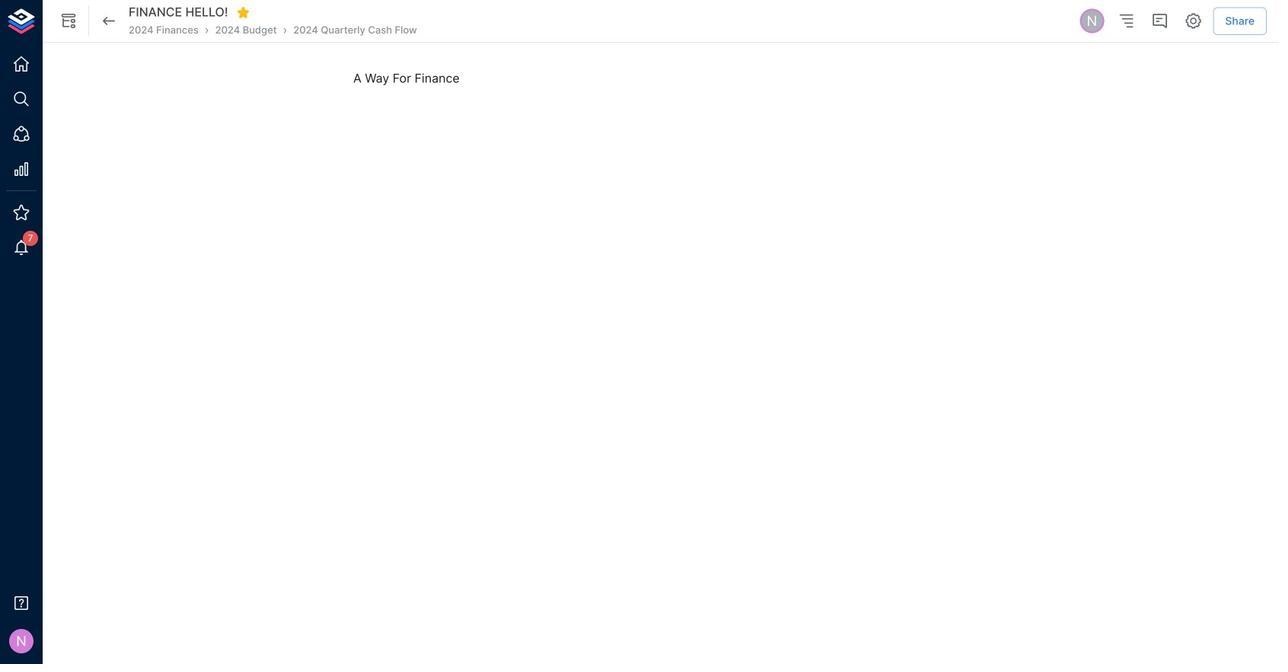 Task type: locate. For each thing, give the bounding box(es) containing it.
show wiki image
[[59, 12, 78, 30]]

go back image
[[100, 12, 118, 30]]

table of contents image
[[1117, 12, 1136, 30]]

settings image
[[1184, 12, 1203, 30]]



Task type: vqa. For each thing, say whether or not it's contained in the screenshot.
Settings icon
yes



Task type: describe. For each thing, give the bounding box(es) containing it.
remove favorite image
[[236, 6, 250, 19]]

comments image
[[1151, 12, 1169, 30]]



